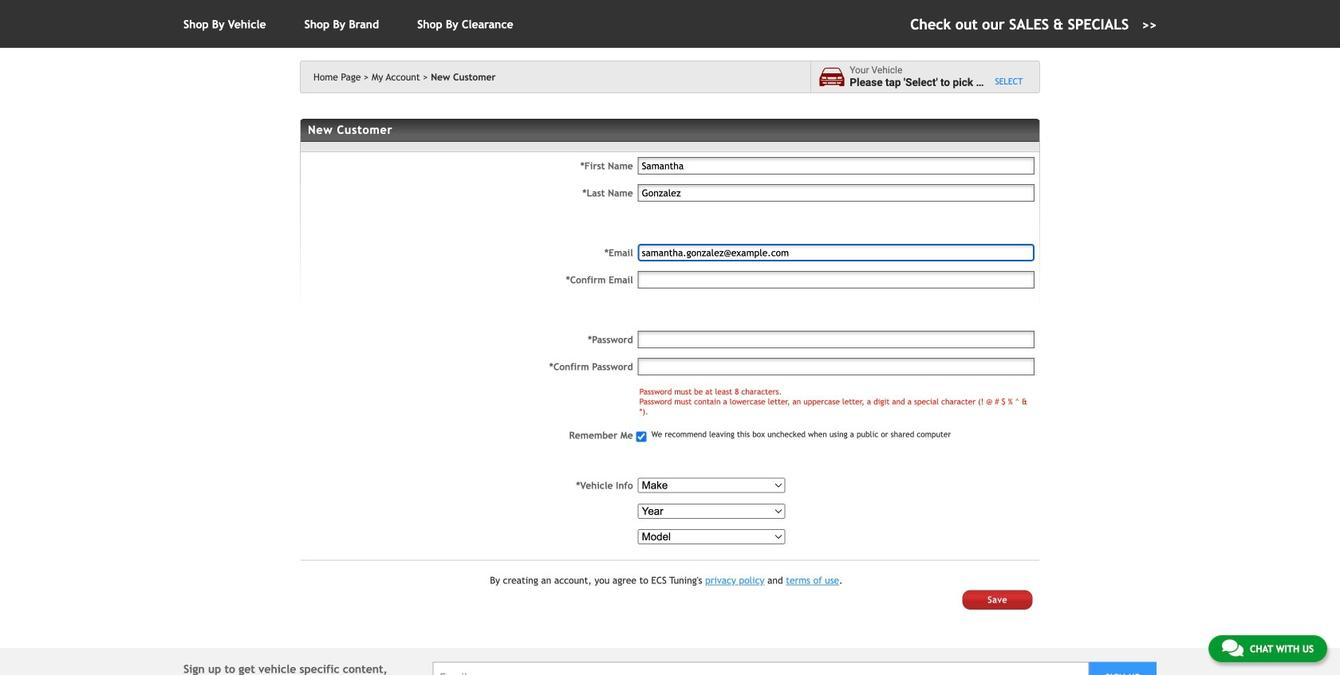Task type: locate. For each thing, give the bounding box(es) containing it.
None text field
[[638, 157, 1035, 175], [638, 184, 1035, 202], [638, 244, 1035, 262], [638, 271, 1035, 289], [638, 157, 1035, 175], [638, 184, 1035, 202], [638, 244, 1035, 262], [638, 271, 1035, 289]]

None checkbox
[[636, 432, 647, 442]]

None submit
[[963, 591, 1033, 610]]

Email email field
[[433, 663, 1089, 676]]

None password field
[[638, 331, 1035, 349], [638, 358, 1035, 376], [638, 331, 1035, 349], [638, 358, 1035, 376]]



Task type: vqa. For each thing, say whether or not it's contained in the screenshot.
text box
yes



